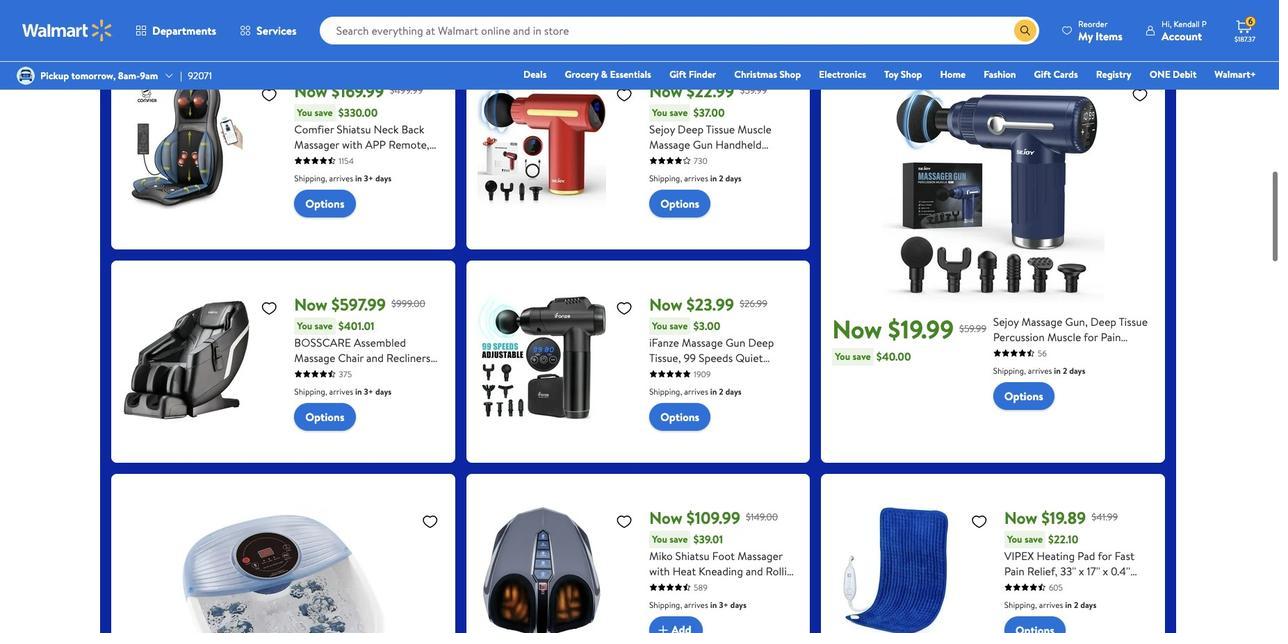 Task type: locate. For each thing, give the bounding box(es) containing it.
options down pad,
[[305, 195, 344, 210]]

shipping, arrives in 2 days down 730
[[649, 171, 742, 183]]

you up the 'ifanze'
[[652, 318, 667, 332]]

now up bosscare
[[294, 292, 327, 315]]

cordless
[[1075, 344, 1117, 359]]

shipping, arrives in 3+ days inside the now $169.99 group
[[294, 171, 392, 183]]

options down 1909
[[660, 408, 699, 424]]

relief, left 56
[[993, 344, 1023, 359]]

2 inside now $22.99 group
[[719, 171, 723, 183]]

bosscare
[[294, 334, 351, 349]]

options link inside the now $169.99 group
[[294, 189, 356, 217]]

electric inside you save $3.00 ifanze massage gun deep tissue, 99 speeds quiet handheld electric muscle massager with 8 replacement heads for gym office home post-workout recovery, black
[[698, 365, 735, 380]]

handheld
[[715, 136, 762, 151], [1026, 344, 1072, 359], [649, 365, 695, 380]]

you inside 'you save $330.00 comfier shiatsu neck back massager with app remote, 2d/3d kneading massage chair pad, heating compression seat cushion massagers, ideal gifts'
[[297, 105, 312, 119]]

0 horizontal spatial shiatsu
[[337, 121, 371, 136]]

options link
[[294, 189, 356, 217], [649, 189, 711, 217], [993, 381, 1054, 409], [294, 402, 356, 430], [649, 402, 711, 430]]

1 vertical spatial blue
[[1049, 593, 1070, 609]]

percussion
[[993, 329, 1045, 344]]

3+ for now $597.99
[[364, 385, 373, 397]]

1 horizontal spatial with
[[649, 563, 670, 578]]

in inside now $19.89 group
[[1065, 598, 1072, 610]]

shiatsu down $330.00 on the left top of the page
[[337, 121, 371, 136]]

1 vertical spatial home
[[758, 395, 787, 411]]

0 vertical spatial blue
[[993, 359, 1014, 374]]

shiatsu inside you save $39.01 miko shiatsu foot massager with heat kneading and rolling and pressure settings - 2 wireless remotes
[[675, 547, 710, 563]]

app
[[365, 136, 386, 151]]

options inside now $22.99 group
[[660, 195, 699, 210]]

0 horizontal spatial pain
[[736, 151, 757, 167]]

2 horizontal spatial handheld
[[1026, 344, 1072, 359]]

$59.99 for now $19.99
[[959, 321, 987, 335]]

cushion
[[384, 182, 423, 197]]

you inside you save $3.00 ifanze massage gun deep tissue, 99 speeds quiet handheld electric muscle massager with 8 replacement heads for gym office home post-workout recovery, black
[[652, 318, 667, 332]]

tissue up mini, on the right bottom
[[1119, 313, 1148, 329]]

with left heat
[[649, 563, 670, 578]]

1 vertical spatial shipping, arrives in 3+ days
[[294, 385, 392, 397]]

shipping, arrives in 3+ days down 589
[[649, 598, 746, 610]]

in inside the now $169.99 group
[[355, 171, 362, 183]]

save for now $22.99
[[670, 105, 688, 119]]

gun inside you save $3.00 ifanze massage gun deep tissue, 99 speeds quiet handheld electric muscle massager with 8 replacement heads for gym office home post-workout recovery, black
[[725, 334, 745, 349]]

1 vertical spatial chair
[[338, 349, 364, 365]]

shipping, arrives in 2 days inside now $19.89 group
[[1004, 598, 1097, 610]]

0 horizontal spatial gift
[[669, 67, 686, 81]]

registry
[[1096, 67, 1131, 81]]

shipping, arrives in 3+ days
[[294, 171, 392, 183], [294, 385, 392, 397], [649, 598, 746, 610]]

massage up cushion
[[377, 151, 418, 167]]

you left $40.00
[[835, 349, 850, 363]]

options link inside now $22.99 group
[[649, 189, 711, 217]]

options down 56
[[1004, 388, 1043, 403]]

you
[[297, 105, 312, 119], [652, 105, 667, 119], [297, 318, 312, 332], [652, 318, 667, 332], [835, 349, 850, 363], [652, 531, 667, 545], [1007, 531, 1022, 545]]

save left $37.00
[[670, 105, 688, 119]]

1 vertical spatial handheld
[[1026, 344, 1072, 359]]

now
[[294, 78, 327, 102], [649, 78, 682, 102], [294, 292, 327, 315], [649, 292, 682, 315], [832, 311, 882, 346], [649, 505, 682, 529], [1004, 505, 1037, 529]]

0 horizontal spatial x
[[1079, 563, 1084, 578]]

1909
[[694, 367, 711, 379]]

1 vertical spatial 6
[[1105, 578, 1111, 593]]

massage up 56
[[1021, 313, 1062, 329]]

now inside group
[[294, 78, 327, 102]]

chair
[[294, 167, 320, 182], [338, 349, 364, 365]]

relief, inside you save $22.10 vipex heating pad for fast pain relief, 33'' x 17'' x 0.4'' electric heating pad 6 settings, blue
[[1027, 563, 1058, 578]]

2 vertical spatial heating
[[1044, 578, 1082, 593]]

0 vertical spatial shiatsu
[[337, 121, 371, 136]]

arrives for now $597.99
[[329, 385, 353, 397]]

2 right - in the right of the page
[[762, 578, 768, 593]]

replacement
[[729, 380, 792, 395]]

0 horizontal spatial chair
[[294, 167, 320, 182]]

0 horizontal spatial shop
[[779, 67, 801, 81]]

electric right 99
[[698, 365, 735, 380]]

1 horizontal spatial blue
[[1049, 593, 1070, 609]]

you save $37.00 sejoy deep tissue muscle massage gun handheld massager gun for pain relief
[[649, 104, 787, 167]]

$499.99
[[390, 83, 423, 97]]

now up comfier at the left top
[[294, 78, 327, 102]]

2 horizontal spatial pain
[[1101, 329, 1121, 344]]

muscle down assembled
[[386, 365, 420, 380]]

tissue inside sejoy massage gun, deep tissue percussion muscle for pain relief, handheld cordless mini, blue
[[1119, 313, 1148, 329]]

massage inside the you save $37.00 sejoy deep tissue muscle massage gun handheld massager gun for pain relief
[[649, 136, 690, 151]]

2 vertical spatial 3+
[[719, 598, 728, 610]]

in
[[355, 171, 362, 183], [710, 171, 717, 183], [1054, 364, 1061, 376], [355, 385, 362, 397], [710, 385, 717, 397], [710, 598, 717, 610], [1065, 598, 1072, 610]]

0 horizontal spatial electric
[[698, 365, 735, 380]]

handheld up the heads
[[649, 365, 695, 380]]

options link down 730
[[649, 189, 711, 217]]

1 horizontal spatial x
[[1103, 563, 1108, 578]]

now up you save $40.00
[[832, 311, 882, 346]]

days
[[375, 171, 392, 183], [725, 171, 742, 183], [1069, 364, 1085, 376], [375, 385, 392, 397], [725, 385, 742, 397], [730, 598, 746, 610], [1080, 598, 1097, 610]]

2 gift from the left
[[1034, 67, 1051, 81]]

arrives down 605
[[1039, 598, 1063, 610]]

gift left finder at the top right of the page
[[669, 67, 686, 81]]

days for now $169.99
[[375, 171, 392, 183]]

kneading
[[330, 151, 374, 167], [699, 563, 743, 578]]

2
[[719, 171, 723, 183], [1063, 364, 1067, 376], [719, 385, 723, 397], [762, 578, 768, 593], [1074, 598, 1078, 610]]

shipping, up add to cart image
[[649, 598, 682, 610]]

finder
[[689, 67, 716, 81]]

with up 1154
[[342, 136, 363, 151]]

you inside the you save $37.00 sejoy deep tissue muscle massage gun handheld massager gun for pain relief
[[652, 105, 667, 119]]

2 down gun,
[[1063, 364, 1067, 376]]

relief, up 605
[[1027, 563, 1058, 578]]

for left fast
[[1098, 547, 1112, 563]]

save for now $19.89
[[1025, 531, 1043, 545]]

remotes
[[692, 593, 735, 609]]

save inside you save $39.01 miko shiatsu foot massager with heat kneading and rolling and pressure settings - 2 wireless remotes
[[670, 531, 688, 545]]

days right gym
[[725, 385, 742, 397]]

2 horizontal spatial with
[[697, 380, 718, 395]]

1 horizontal spatial electric
[[1004, 578, 1041, 593]]

heads
[[649, 395, 679, 411]]

2 inside now $19.89 group
[[1074, 598, 1078, 610]]

neck
[[374, 121, 399, 136]]

now up vipex
[[1004, 505, 1037, 529]]

shiatsu inside 'you save $330.00 comfier shiatsu neck back massager with app remote, 2d/3d kneading massage chair pad, heating compression seat cushion massagers, ideal gifts'
[[337, 121, 371, 136]]

1 horizontal spatial home
[[940, 67, 966, 81]]

you up vipex
[[1007, 531, 1022, 545]]

2 shop from the left
[[901, 67, 922, 81]]

0 horizontal spatial sejoy
[[649, 121, 675, 136]]

save for now $597.99
[[315, 318, 333, 332]]

workout
[[675, 411, 716, 426]]

arrives down 56
[[1028, 364, 1052, 376]]

relief, inside sejoy massage gun, deep tissue percussion muscle for pain relief, handheld cordless mini, blue
[[993, 344, 1023, 359]]

vipex
[[1004, 547, 1034, 563]]

0 vertical spatial relief,
[[993, 344, 1023, 359]]

options down relaxation(41*23*32
[[305, 408, 344, 424]]

shipping, arrives in 3+ days inside now $109.99 group
[[649, 598, 746, 610]]

chair inside 'you save $330.00 comfier shiatsu neck back massager with app remote, 2d/3d kneading massage chair pad, heating compression seat cushion massagers, ideal gifts'
[[294, 167, 320, 182]]

black down replacement
[[769, 411, 795, 426]]

options down 730
[[660, 195, 699, 210]]

589
[[694, 581, 708, 593]]

you for now $169.99
[[297, 105, 312, 119]]

0 horizontal spatial relief,
[[993, 344, 1023, 359]]

3+ inside now $109.99 group
[[719, 598, 728, 610]]

christmas shop
[[734, 67, 801, 81]]

0 horizontal spatial $59.99
[[740, 83, 767, 97]]

muscle up relief on the right top of the page
[[738, 121, 772, 136]]

pain
[[736, 151, 757, 167], [1101, 329, 1121, 344], [1004, 563, 1024, 578]]

chair up 375
[[338, 349, 364, 365]]

shop right christmas
[[779, 67, 801, 81]]

gift for gift cards
[[1034, 67, 1051, 81]]

services
[[257, 23, 297, 38]]

blue down percussion
[[993, 359, 1014, 374]]

for left in)
[[369, 365, 384, 380]]

electric down vipex
[[1004, 578, 1041, 593]]

you inside you save $22.10 vipex heating pad for fast pain relief, 33'' x 17'' x 0.4'' electric heating pad 6 settings, blue
[[1007, 531, 1022, 545]]

6
[[1248, 15, 1253, 27], [1105, 578, 1111, 593]]

save inside you save $3.00 ifanze massage gun deep tissue, 99 speeds quiet handheld electric muscle massager with 8 replacement heads for gym office home post-workout recovery, black
[[670, 318, 688, 332]]

fashion
[[984, 67, 1016, 81]]

arrives for now $109.99
[[684, 598, 708, 610]]

0 horizontal spatial handheld
[[649, 365, 695, 380]]

heating inside 'you save $330.00 comfier shiatsu neck back massager with app remote, 2d/3d kneading massage chair pad, heating compression seat cushion massagers, ideal gifts'
[[346, 167, 384, 182]]

days up gifts
[[375, 171, 392, 183]]

save inside you save $40.00
[[853, 349, 871, 363]]

arrives for now $22.99
[[684, 171, 708, 183]]

shop for toy shop
[[901, 67, 922, 81]]

2 horizontal spatial deep
[[1090, 313, 1116, 329]]

shipping, arrives in 3+ days down 1154
[[294, 171, 392, 183]]

miko
[[649, 547, 673, 563]]

shipping, arrives in 2 days for now $23.99
[[649, 385, 742, 397]]

gift
[[669, 67, 686, 81], [1034, 67, 1051, 81]]

sejoy inside the you save $37.00 sejoy deep tissue muscle massage gun handheld massager gun for pain relief
[[649, 121, 675, 136]]

options inside the now $169.99 group
[[305, 195, 344, 210]]

1 horizontal spatial pain
[[1004, 563, 1024, 578]]

options link down 1909
[[649, 402, 711, 430]]

massage inside 'you save $330.00 comfier shiatsu neck back massager with app remote, 2d/3d kneading massage chair pad, heating compression seat cushion massagers, ideal gifts'
[[377, 151, 418, 167]]

days down "cordless" in the right of the page
[[1069, 364, 1085, 376]]

0 vertical spatial 6
[[1248, 15, 1253, 27]]

gun down $26.99
[[725, 334, 745, 349]]

pain inside the you save $37.00 sejoy deep tissue muscle massage gun handheld massager gun for pain relief
[[736, 151, 757, 167]]

2 left office
[[719, 385, 723, 397]]

kneading up 589
[[699, 563, 743, 578]]

massage
[[649, 136, 690, 151], [377, 151, 418, 167], [1021, 313, 1062, 329], [682, 334, 723, 349], [294, 349, 335, 365]]

gift for gift finder
[[669, 67, 686, 81]]

and left heat
[[649, 578, 667, 593]]

shipping, inside now $109.99 group
[[649, 598, 682, 610]]

6 inside you save $22.10 vipex heating pad for fast pain relief, 33'' x 17'' x 0.4'' electric heating pad 6 settings, blue
[[1105, 578, 1111, 593]]

shipping, for now $169.99
[[294, 171, 327, 183]]

save up bosscare
[[315, 318, 333, 332]]

$597.99
[[331, 292, 386, 315]]

save left $40.00
[[853, 349, 871, 363]]

1 vertical spatial with
[[697, 380, 718, 395]]

730
[[694, 154, 707, 166]]

Walmart Site-Wide search field
[[320, 17, 1039, 44]]

add to favorites list, sejoy massage gun, deep tissue percussion muscle for pain relief, handheld cordless mini, blue image
[[1132, 85, 1148, 103]]

0 horizontal spatial home
[[758, 395, 787, 411]]

shipping, arrives in 2 days down 1909
[[649, 385, 742, 397]]

massager up 1154
[[294, 136, 339, 151]]

arrives inside now $19.89 group
[[1039, 598, 1063, 610]]

electric inside you save $22.10 vipex heating pad for fast pain relief, 33'' x 17'' x 0.4'' electric heating pad 6 settings, blue
[[1004, 578, 1041, 593]]

1 gift from the left
[[669, 67, 686, 81]]

save inside the you save $37.00 sejoy deep tissue muscle massage gun handheld massager gun for pain relief
[[670, 105, 688, 119]]

$59.99 down christmas
[[740, 83, 767, 97]]

home left fashion link
[[940, 67, 966, 81]]

1 vertical spatial heating
[[1037, 547, 1075, 563]]

heating down "$22.10"
[[1037, 547, 1075, 563]]

now for now $19.89
[[1004, 505, 1037, 529]]

heating down 1154
[[346, 167, 384, 182]]

massager inside you save $39.01 miko shiatsu foot massager with heat kneading and rolling and pressure settings - 2 wireless remotes
[[737, 547, 783, 563]]

1 shop from the left
[[779, 67, 801, 81]]

shop inside toy shop link
[[901, 67, 922, 81]]

2 vertical spatial shipping, arrives in 3+ days
[[649, 598, 746, 610]]

arrives inside now $22.99 group
[[684, 171, 708, 183]]

0 vertical spatial shipping, arrives in 3+ days
[[294, 171, 392, 183]]

1 horizontal spatial 6
[[1248, 15, 1253, 27]]

1 horizontal spatial sejoy
[[993, 313, 1019, 329]]

home inside you save $3.00 ifanze massage gun deep tissue, 99 speeds quiet handheld electric muscle massager with 8 replacement heads for gym office home post-workout recovery, black
[[758, 395, 787, 411]]

2 vertical spatial pain
[[1004, 563, 1024, 578]]

for inside you save $401.01 bosscare assembled massage chair and recliners full body black for muscle relaxation(41*23*32 in)
[[369, 365, 384, 380]]

tissue inside the you save $37.00 sejoy deep tissue muscle massage gun handheld massager gun for pain relief
[[706, 121, 735, 136]]

kneading up the seat
[[330, 151, 374, 167]]

muscle inside sejoy massage gun, deep tissue percussion muscle for pain relief, handheld cordless mini, blue
[[1047, 329, 1081, 344]]

 image
[[17, 67, 35, 85]]

deep down $37.00
[[678, 121, 704, 136]]

you save $401.01 bosscare assembled massage chair and recliners full body black for muscle relaxation(41*23*32 in)
[[294, 318, 431, 395]]

0 vertical spatial heating
[[346, 167, 384, 182]]

1 vertical spatial pad
[[1085, 578, 1103, 593]]

1 horizontal spatial $59.99
[[959, 321, 987, 335]]

1 vertical spatial 3+
[[364, 385, 373, 397]]

with down 1909
[[697, 380, 718, 395]]

arrives down 375
[[329, 385, 353, 397]]

gift finder link
[[663, 67, 722, 82]]

now for now $22.99
[[649, 78, 682, 102]]

0 vertical spatial sejoy
[[649, 121, 675, 136]]

days inside now $22.99 group
[[725, 171, 742, 183]]

arrives down 1909
[[684, 385, 708, 397]]

pain inside sejoy massage gun, deep tissue percussion muscle for pain relief, handheld cordless mini, blue
[[1101, 329, 1121, 344]]

0 vertical spatial tissue
[[706, 121, 735, 136]]

you save $22.10 vipex heating pad for fast pain relief, 33'' x 17'' x 0.4'' electric heating pad 6 settings, blue
[[1004, 531, 1134, 609]]

you up miko
[[652, 531, 667, 545]]

1 horizontal spatial deep
[[748, 334, 774, 349]]

1 horizontal spatial tissue
[[1119, 313, 1148, 329]]

in inside now $109.99 group
[[710, 598, 717, 610]]

in)
[[394, 380, 407, 395]]

heat
[[672, 563, 696, 578]]

search icon image
[[1020, 25, 1031, 36]]

2 vertical spatial handheld
[[649, 365, 695, 380]]

2 vertical spatial deep
[[748, 334, 774, 349]]

1 horizontal spatial kneading
[[699, 563, 743, 578]]

shipping, inside now $22.99 group
[[649, 171, 682, 183]]

save inside 'you save $330.00 comfier shiatsu neck back massager with app remote, 2d/3d kneading massage chair pad, heating compression seat cushion massagers, ideal gifts'
[[315, 105, 333, 119]]

1 vertical spatial shiatsu
[[675, 547, 710, 563]]

2 down 33''
[[1074, 598, 1078, 610]]

and left recliners
[[366, 349, 384, 365]]

chair inside you save $401.01 bosscare assembled massage chair and recliners full body black for muscle relaxation(41*23*32 in)
[[338, 349, 364, 365]]

0 horizontal spatial deep
[[678, 121, 704, 136]]

shipping, arrives in 3+ days for $597.99
[[294, 385, 392, 397]]

0 vertical spatial pain
[[736, 151, 757, 167]]

arrives inside the now $169.99 group
[[329, 171, 353, 183]]

1 vertical spatial black
[[769, 411, 795, 426]]

pickup
[[40, 69, 69, 83]]

3+ up the ideal
[[364, 171, 373, 183]]

0 horizontal spatial 6
[[1105, 578, 1111, 593]]

0 horizontal spatial kneading
[[330, 151, 374, 167]]

1 horizontal spatial and
[[649, 578, 667, 593]]

x left 17''
[[1079, 563, 1084, 578]]

black
[[341, 365, 367, 380], [769, 411, 795, 426]]

6 up $187.37
[[1248, 15, 1253, 27]]

0 horizontal spatial blue
[[993, 359, 1014, 374]]

3+ down 'settings'
[[719, 598, 728, 610]]

save inside you save $401.01 bosscare assembled massage chair and recliners full body black for muscle relaxation(41*23*32 in)
[[315, 318, 333, 332]]

deep right gun,
[[1090, 313, 1116, 329]]

in inside now $22.99 group
[[710, 171, 717, 183]]

save up miko
[[670, 531, 688, 545]]

99
[[684, 349, 696, 365]]

hi,
[[1161, 18, 1172, 30]]

grocery
[[565, 67, 599, 81]]

gifts
[[375, 197, 398, 212]]

relief
[[759, 151, 787, 167]]

0 horizontal spatial black
[[341, 365, 367, 380]]

shipping, down percussion
[[993, 364, 1026, 376]]

heating
[[346, 167, 384, 182], [1037, 547, 1075, 563], [1044, 578, 1082, 593]]

1 horizontal spatial chair
[[338, 349, 364, 365]]

muscle right percussion
[[1047, 329, 1081, 344]]

now left finder at the top right of the page
[[649, 78, 682, 102]]

mini,
[[1119, 344, 1143, 359]]

handheld down $37.00
[[715, 136, 762, 151]]

home
[[940, 67, 966, 81], [758, 395, 787, 411]]

2 vertical spatial with
[[649, 563, 670, 578]]

save inside you save $22.10 vipex heating pad for fast pain relief, 33'' x 17'' x 0.4'' electric heating pad 6 settings, blue
[[1025, 531, 1043, 545]]

for left mini, on the right bottom
[[1084, 329, 1098, 344]]

days down 17''
[[1080, 598, 1097, 610]]

$26.99
[[740, 296, 767, 310]]

arrives down 1154
[[329, 171, 353, 183]]

walmart image
[[22, 19, 113, 42]]

wireless
[[649, 593, 689, 609]]

$187.37
[[1235, 34, 1255, 44]]

massage down the now $22.99 $59.99 at the right top of page
[[649, 136, 690, 151]]

muscle
[[738, 121, 772, 136], [1047, 329, 1081, 344], [386, 365, 420, 380], [738, 365, 772, 380]]

$59.99 inside the now $22.99 $59.99
[[740, 83, 767, 97]]

shipping, inside now $19.99 group
[[993, 364, 1026, 376]]

heating for $169.99
[[346, 167, 384, 182]]

reorder
[[1078, 18, 1108, 30]]

shipping, down 2d/3d
[[294, 171, 327, 183]]

shipping, for now $597.99
[[294, 385, 327, 397]]

3+ for now $169.99
[[364, 171, 373, 183]]

1 vertical spatial deep
[[1090, 313, 1116, 329]]

0 vertical spatial electric
[[698, 365, 735, 380]]

shop inside christmas shop link
[[779, 67, 801, 81]]

1 horizontal spatial shiatsu
[[675, 547, 710, 563]]

massage inside you save $401.01 bosscare assembled massage chair and recliners full body black for muscle relaxation(41*23*32 in)
[[294, 349, 335, 365]]

in for now $19.89
[[1065, 598, 1072, 610]]

shipping, for now $109.99
[[649, 598, 682, 610]]

items
[[1096, 28, 1123, 43]]

shipping, down vipex
[[1004, 598, 1037, 610]]

days left in)
[[375, 385, 392, 397]]

shiatsu for $169.99
[[337, 121, 371, 136]]

0 vertical spatial kneading
[[330, 151, 374, 167]]

1 vertical spatial pain
[[1101, 329, 1121, 344]]

for right 730
[[719, 151, 734, 167]]

shipping,
[[294, 171, 327, 183], [649, 171, 682, 183], [993, 364, 1026, 376], [294, 385, 327, 397], [649, 385, 682, 397], [649, 598, 682, 610], [1004, 598, 1037, 610]]

now up miko
[[649, 505, 682, 529]]

shipping, inside now $19.89 group
[[1004, 598, 1037, 610]]

heating left 17''
[[1044, 578, 1082, 593]]

1 vertical spatial sejoy
[[993, 313, 1019, 329]]

now $597.99 $999.00
[[294, 292, 425, 315]]

1 horizontal spatial gift
[[1034, 67, 1051, 81]]

&
[[601, 67, 608, 81]]

0 horizontal spatial and
[[366, 349, 384, 365]]

options link down pad,
[[294, 189, 356, 217]]

1 horizontal spatial relief,
[[1027, 563, 1058, 578]]

x right 17''
[[1103, 563, 1108, 578]]

shop right toy
[[901, 67, 922, 81]]

in for now $22.99
[[710, 171, 717, 183]]

arrives down 589
[[684, 598, 708, 610]]

add to favorites list, comfier shiatsu neck back massager with app remote, 2d/3d kneading massage chair pad, heating compression seat cushion massagers, ideal gifts image
[[261, 85, 278, 103]]

save up vipex
[[1025, 531, 1043, 545]]

save for now $109.99
[[670, 531, 688, 545]]

8
[[720, 380, 726, 395]]

3+ inside the now $169.99 group
[[364, 171, 373, 183]]

blue down 605
[[1049, 593, 1070, 609]]

you up bosscare
[[297, 318, 312, 332]]

tissue down $37.00
[[706, 121, 735, 136]]

with inside 'you save $330.00 comfier shiatsu neck back massager with app remote, 2d/3d kneading massage chair pad, heating compression seat cushion massagers, ideal gifts'
[[342, 136, 363, 151]]

0 vertical spatial 3+
[[364, 171, 373, 183]]

0 vertical spatial handheld
[[715, 136, 762, 151]]

shipping, inside the now $169.99 group
[[294, 171, 327, 183]]

1 vertical spatial $59.99
[[959, 321, 987, 335]]

deep inside the you save $37.00 sejoy deep tissue muscle massage gun handheld massager gun for pain relief
[[678, 121, 704, 136]]

pain for you save $22.10 vipex heating pad for fast pain relief, 33'' x 17'' x 0.4'' electric heating pad 6 settings, blue
[[1004, 563, 1024, 578]]

0.4''
[[1111, 563, 1130, 578]]

0 vertical spatial black
[[341, 365, 367, 380]]

electric
[[698, 365, 735, 380], [1004, 578, 1041, 593]]

now for now $169.99
[[294, 78, 327, 102]]

in for now $597.99
[[355, 385, 362, 397]]

my
[[1078, 28, 1093, 43]]

$23.99
[[686, 292, 734, 315]]

massager
[[294, 136, 339, 151], [649, 151, 694, 167], [649, 380, 694, 395], [737, 547, 783, 563]]

0 vertical spatial with
[[342, 136, 363, 151]]

days inside the now $169.99 group
[[375, 171, 392, 183]]

3+ for now $109.99
[[719, 598, 728, 610]]

2 for now $23.99
[[719, 385, 723, 397]]

2 down the you save $37.00 sejoy deep tissue muscle massage gun handheld massager gun for pain relief
[[719, 171, 723, 183]]

options
[[305, 195, 344, 210], [660, 195, 699, 210], [1004, 388, 1043, 403], [305, 408, 344, 424], [660, 408, 699, 424]]

0 horizontal spatial tissue
[[706, 121, 735, 136]]

0 vertical spatial $59.99
[[740, 83, 767, 97]]

0 vertical spatial chair
[[294, 167, 320, 182]]

for inside sejoy massage gun, deep tissue percussion muscle for pain relief, handheld cordless mini, blue
[[1084, 329, 1098, 344]]

relief,
[[993, 344, 1023, 359], [1027, 563, 1058, 578]]

$59.99 inside now $19.99 $59.99
[[959, 321, 987, 335]]

gift left cards
[[1034, 67, 1051, 81]]

black inside you save $3.00 ifanze massage gun deep tissue, 99 speeds quiet handheld electric muscle massager with 8 replacement heads for gym office home post-workout recovery, black
[[769, 411, 795, 426]]

black inside you save $401.01 bosscare assembled massage chair and recliners full body black for muscle relaxation(41*23*32 in)
[[341, 365, 367, 380]]

fast
[[1115, 547, 1134, 563]]

massager down $37.00
[[649, 151, 694, 167]]

1 vertical spatial electric
[[1004, 578, 1041, 593]]

1 vertical spatial kneading
[[699, 563, 743, 578]]

0 vertical spatial deep
[[678, 121, 704, 136]]

$59.99 left percussion
[[959, 321, 987, 335]]

tissue,
[[649, 349, 681, 365]]

deep inside you save $3.00 ifanze massage gun deep tissue, 99 speeds quiet handheld electric muscle massager with 8 replacement heads for gym office home post-workout recovery, black
[[748, 334, 774, 349]]

arrives for now $19.89
[[1039, 598, 1063, 610]]

arrives for now $169.99
[[329, 171, 353, 183]]

0 horizontal spatial with
[[342, 136, 363, 151]]

1 horizontal spatial handheld
[[715, 136, 762, 151]]

with inside you save $3.00 ifanze massage gun deep tissue, 99 speeds quiet handheld electric muscle massager with 8 replacement heads for gym office home post-workout recovery, black
[[697, 380, 718, 395]]

1 horizontal spatial black
[[769, 411, 795, 426]]

pain inside you save $22.10 vipex heating pad for fast pain relief, 33'' x 17'' x 0.4'' electric heating pad 6 settings, blue
[[1004, 563, 1024, 578]]

you left $37.00
[[652, 105, 667, 119]]

1 vertical spatial tissue
[[1119, 313, 1148, 329]]

shipping, for now $22.99
[[649, 171, 682, 183]]

you inside you save $39.01 miko shiatsu foot massager with heat kneading and rolling and pressure settings - 2 wireless remotes
[[652, 531, 667, 545]]

one debit
[[1150, 67, 1197, 81]]

rolling
[[766, 563, 799, 578]]

1 vertical spatial relief,
[[1027, 563, 1058, 578]]

save for now $169.99
[[315, 105, 333, 119]]

relief, for 33''
[[1027, 563, 1058, 578]]

you for now $19.89
[[1007, 531, 1022, 545]]

1 horizontal spatial shop
[[901, 67, 922, 81]]



Task type: vqa. For each thing, say whether or not it's contained in the screenshot.
being
no



Task type: describe. For each thing, give the bounding box(es) containing it.
gun down $37.00
[[697, 151, 717, 167]]

now $169.99 $499.99
[[294, 78, 423, 102]]

electronics
[[819, 67, 866, 81]]

56
[[1038, 347, 1047, 358]]

account
[[1161, 28, 1202, 43]]

6 inside 6 $187.37
[[1248, 15, 1253, 27]]

options link for now $23.99
[[649, 402, 711, 430]]

days for now $597.99
[[375, 385, 392, 397]]

now $19.89 group
[[832, 484, 1154, 633]]

debit
[[1173, 67, 1197, 81]]

muscle inside you save $401.01 bosscare assembled massage chair and recliners full body black for muscle relaxation(41*23*32 in)
[[386, 365, 420, 380]]

$37.00
[[693, 104, 725, 120]]

shipping, for now $19.89
[[1004, 598, 1037, 610]]

for inside you save $22.10 vipex heating pad for fast pain relief, 33'' x 17'' x 0.4'' electric heating pad 6 settings, blue
[[1098, 547, 1112, 563]]

in for now $169.99
[[355, 171, 362, 183]]

kneading inside 'you save $330.00 comfier shiatsu neck back massager with app remote, 2d/3d kneading massage chair pad, heating compression seat cushion massagers, ideal gifts'
[[330, 151, 374, 167]]

massage inside you save $3.00 ifanze massage gun deep tissue, 99 speeds quiet handheld electric muscle massager with 8 replacement heads for gym office home post-workout recovery, black
[[682, 334, 723, 349]]

now $19.99 $59.99
[[832, 311, 987, 346]]

2 inside now $19.99 group
[[1063, 364, 1067, 376]]

office
[[724, 395, 755, 411]]

$22.10
[[1048, 531, 1078, 546]]

you save $330.00 comfier shiatsu neck back massager with app remote, 2d/3d kneading massage chair pad, heating compression seat cushion massagers, ideal gifts
[[294, 104, 429, 212]]

$39.01
[[693, 531, 723, 546]]

$330.00
[[338, 104, 378, 120]]

massager inside 'you save $330.00 comfier shiatsu neck back massager with app remote, 2d/3d kneading massage chair pad, heating compression seat cushion massagers, ideal gifts'
[[294, 136, 339, 151]]

gun,
[[1065, 313, 1088, 329]]

you for now $22.99
[[652, 105, 667, 119]]

pain for sejoy massage gun, deep tissue percussion muscle for pain relief, handheld cordless mini, blue
[[1101, 329, 1121, 344]]

2 for now $22.99
[[719, 171, 723, 183]]

add to favorites list, ifanze massage gun deep tissue, 99 speeds quiet handheld electric muscle massager with 8 replacement heads for gym office home post-workout recovery, black image
[[616, 299, 633, 316]]

handheld inside the you save $37.00 sejoy deep tissue muscle massage gun handheld massager gun for pain relief
[[715, 136, 762, 151]]

options for now $23.99
[[660, 408, 699, 424]]

recovery,
[[719, 411, 766, 426]]

essentials
[[610, 67, 651, 81]]

options for now $169.99
[[305, 195, 344, 210]]

now for now $109.99
[[649, 505, 682, 529]]

add to cart image
[[655, 621, 671, 633]]

days for now $22.99
[[725, 171, 742, 183]]

massage inside sejoy massage gun, deep tissue percussion muscle for pain relief, handheld cordless mini, blue
[[1021, 313, 1062, 329]]

add to favorites list, marnur foot spa bath massager with heat, bubble, vibration with digital temperature control - blue image
[[422, 512, 438, 529]]

add to favorites list, vipex heating pad for fast pain relief, 33'' x 17'' x 0.4'' electric heating pad 6 settings, blue image
[[971, 512, 988, 529]]

gift cards
[[1034, 67, 1078, 81]]

muscle inside you save $3.00 ifanze massage gun deep tissue, 99 speeds quiet handheld electric muscle massager with 8 replacement heads for gym office home post-workout recovery, black
[[738, 365, 772, 380]]

9am
[[140, 69, 158, 83]]

add to favorites list, miko shiatsu foot massager with heat kneading and rolling and pressure settings - 2 wireless remotes image
[[616, 512, 633, 529]]

settings,
[[1004, 593, 1046, 609]]

save for now $23.99
[[670, 318, 688, 332]]

arrives for now $23.99
[[684, 385, 708, 397]]

p
[[1202, 18, 1207, 30]]

relief, for handheld
[[993, 344, 1023, 359]]

$19.99
[[888, 311, 954, 346]]

christmas
[[734, 67, 777, 81]]

options link for now $22.99
[[649, 189, 711, 217]]

options link inside now $19.99 group
[[993, 381, 1054, 409]]

deep inside sejoy massage gun, deep tissue percussion muscle for pain relief, handheld cordless mini, blue
[[1090, 313, 1116, 329]]

| 92071
[[180, 69, 212, 83]]

375
[[339, 367, 352, 379]]

now $22.99 group
[[477, 57, 799, 237]]

Search search field
[[320, 17, 1039, 44]]

and inside you save $401.01 bosscare assembled massage chair and recliners full body black for muscle relaxation(41*23*32 in)
[[366, 349, 384, 365]]

toy shop link
[[878, 67, 928, 82]]

now $109.99 group
[[477, 484, 799, 633]]

$19.89
[[1041, 505, 1086, 529]]

kendall
[[1174, 18, 1200, 30]]

electronics link
[[813, 67, 872, 82]]

relaxation(41*23*32
[[294, 380, 392, 395]]

1154
[[339, 154, 354, 166]]

now for now $19.99
[[832, 311, 882, 346]]

shipping, arrives in 3+ days for $169.99
[[294, 171, 392, 183]]

grocery & essentials link
[[558, 67, 658, 82]]

shipping, for now $23.99
[[649, 385, 682, 397]]

one debit link
[[1143, 67, 1203, 82]]

add to favorites list, bosscare assembled massage chair and recliners full body black for muscle relaxation(41*23*32 in) image
[[261, 299, 278, 316]]

blue inside you save $22.10 vipex heating pad for fast pain relief, 33'' x 17'' x 0.4'' electric heating pad 6 settings, blue
[[1049, 593, 1070, 609]]

days inside now $19.99 group
[[1069, 364, 1085, 376]]

you for now $109.99
[[652, 531, 667, 545]]

for inside you save $3.00 ifanze massage gun deep tissue, 99 speeds quiet handheld electric muscle massager with 8 replacement heads for gym office home post-workout recovery, black
[[682, 395, 696, 411]]

muscle inside the you save $37.00 sejoy deep tissue muscle massage gun handheld massager gun for pain relief
[[738, 121, 772, 136]]

remote,
[[389, 136, 429, 151]]

sejoy inside sejoy massage gun, deep tissue percussion muscle for pain relief, handheld cordless mini, blue
[[993, 313, 1019, 329]]

pad,
[[323, 167, 343, 182]]

0 vertical spatial pad
[[1077, 547, 1095, 563]]

now $169.99 group
[[122, 57, 444, 237]]

pressure
[[669, 578, 711, 593]]

8am-
[[118, 69, 140, 83]]

home link
[[934, 67, 972, 82]]

$169.99
[[331, 78, 384, 102]]

for inside the you save $37.00 sejoy deep tissue muscle massage gun handheld massager gun for pain relief
[[719, 151, 734, 167]]

options for now $597.99
[[305, 408, 344, 424]]

now $19.99 group
[[832, 57, 1154, 451]]

kneading inside you save $39.01 miko shiatsu foot massager with heat kneading and rolling and pressure settings - 2 wireless remotes
[[699, 563, 743, 578]]

arrives inside now $19.99 group
[[1028, 364, 1052, 376]]

you save $39.01 miko shiatsu foot massager with heat kneading and rolling and pressure settings - 2 wireless remotes
[[649, 531, 799, 609]]

body
[[314, 365, 338, 380]]

gun up 730
[[693, 136, 713, 151]]

2 inside you save $39.01 miko shiatsu foot massager with heat kneading and rolling and pressure settings - 2 wireless remotes
[[762, 578, 768, 593]]

assembled
[[354, 334, 406, 349]]

$59.99 for now $22.99
[[740, 83, 767, 97]]

2 x from the left
[[1103, 563, 1108, 578]]

registry link
[[1090, 67, 1138, 82]]

in for now $23.99
[[710, 385, 717, 397]]

shop for christmas shop
[[779, 67, 801, 81]]

hi, kendall p account
[[1161, 18, 1207, 43]]

now $19.89 $41.99
[[1004, 505, 1118, 529]]

options inside now $19.99 group
[[1004, 388, 1043, 403]]

shipping, arrives in 3+ days for $109.99
[[649, 598, 746, 610]]

settings
[[713, 578, 753, 593]]

gift cards link
[[1028, 67, 1084, 82]]

one
[[1150, 67, 1170, 81]]

shipping, arrives in 2 days inside now $19.99 group
[[993, 364, 1085, 376]]

days for now $19.89
[[1080, 598, 1097, 610]]

now for now $597.99
[[294, 292, 327, 315]]

foot
[[712, 547, 735, 563]]

you save $3.00 ifanze massage gun deep tissue, 99 speeds quiet handheld electric muscle massager with 8 replacement heads for gym office home post-workout recovery, black
[[649, 318, 795, 426]]

handheld inside sejoy massage gun, deep tissue percussion muscle for pain relief, handheld cordless mini, blue
[[1026, 344, 1072, 359]]

options link for now $169.99
[[294, 189, 356, 217]]

$22.99
[[686, 78, 734, 102]]

17''
[[1087, 563, 1100, 578]]

now for now $23.99
[[649, 292, 682, 315]]

|
[[180, 69, 182, 83]]

1 x from the left
[[1079, 563, 1084, 578]]

back
[[401, 121, 424, 136]]

blue inside sejoy massage gun, deep tissue percussion muscle for pain relief, handheld cordless mini, blue
[[993, 359, 1014, 374]]

$41.99
[[1092, 509, 1118, 523]]

days for now $23.99
[[725, 385, 742, 397]]

you for now $23.99
[[652, 318, 667, 332]]

pickup tomorrow, 8am-9am
[[40, 69, 158, 83]]

days for now $109.99
[[730, 598, 746, 610]]

shiatsu for $109.99
[[675, 547, 710, 563]]

in inside now $19.99 group
[[1054, 364, 1061, 376]]

you for now $597.99
[[297, 318, 312, 332]]

0 vertical spatial home
[[940, 67, 966, 81]]

massager inside the you save $37.00 sejoy deep tissue muscle massage gun handheld massager gun for pain relief
[[649, 151, 694, 167]]

fashion link
[[977, 67, 1022, 82]]

now $109.99 $149.00
[[649, 505, 778, 529]]

services button
[[228, 14, 308, 47]]

cards
[[1053, 67, 1078, 81]]

add to favorites list, sejoy deep tissue muscle massage gun handheld massager gun for pain relief image
[[616, 85, 633, 103]]

ifanze
[[649, 334, 679, 349]]

with inside you save $39.01 miko shiatsu foot massager with heat kneading and rolling and pressure settings - 2 wireless remotes
[[649, 563, 670, 578]]

options link for now $597.99
[[294, 402, 356, 430]]

92071
[[188, 69, 212, 83]]

605
[[1049, 581, 1063, 593]]

massager inside you save $3.00 ifanze massage gun deep tissue, 99 speeds quiet handheld electric muscle massager with 8 replacement heads for gym office home post-workout recovery, black
[[649, 380, 694, 395]]

$149.00
[[746, 509, 778, 523]]

$109.99
[[686, 505, 740, 529]]

sejoy massage gun, deep tissue percussion muscle for pain relief, handheld cordless mini, blue
[[993, 313, 1148, 374]]

toy
[[884, 67, 898, 81]]

33''
[[1060, 563, 1076, 578]]

massagers,
[[294, 197, 347, 212]]

in for now $109.99
[[710, 598, 717, 610]]

toy shop
[[884, 67, 922, 81]]

options for now $22.99
[[660, 195, 699, 210]]

shipping, arrives in 2 days for now $19.89
[[1004, 598, 1097, 610]]

speeds
[[699, 349, 733, 365]]

heating for $19.89
[[1044, 578, 1082, 593]]

grocery & essentials
[[565, 67, 651, 81]]

compression
[[294, 182, 357, 197]]

shipping, arrives in 2 days for now $22.99
[[649, 171, 742, 183]]

you inside you save $40.00
[[835, 349, 850, 363]]

2 for now $19.89
[[1074, 598, 1078, 610]]

quiet
[[735, 349, 763, 365]]

2 horizontal spatial and
[[746, 563, 763, 578]]

tomorrow,
[[71, 69, 116, 83]]

gym
[[699, 395, 721, 411]]

handheld inside you save $3.00 ifanze massage gun deep tissue, 99 speeds quiet handheld electric muscle massager with 8 replacement heads for gym office home post-workout recovery, black
[[649, 365, 695, 380]]

now $23.99 $26.99
[[649, 292, 767, 315]]

reorder my items
[[1078, 18, 1123, 43]]



